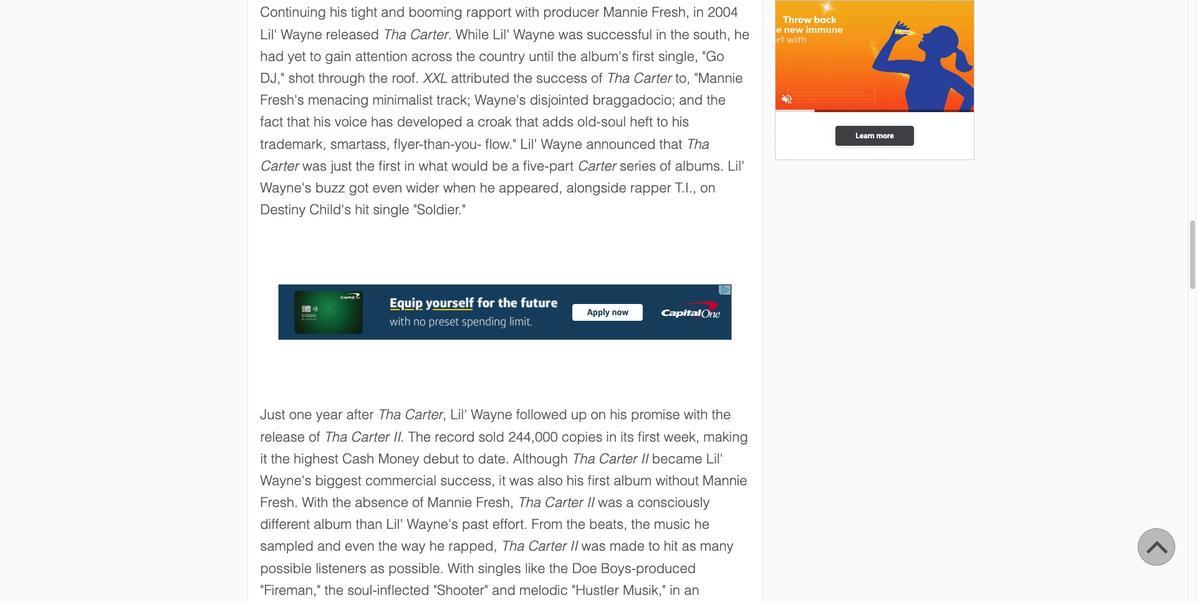 Task type: describe. For each thing, give the bounding box(es) containing it.
roof.
[[392, 71, 419, 86]]

fresh.
[[260, 495, 298, 511]]

smartass,
[[331, 136, 390, 152]]

tha carter ii down after
[[324, 430, 401, 445]]

the
[[408, 430, 431, 445]]

while
[[456, 27, 489, 42]]

0 horizontal spatial as
[[370, 561, 385, 577]]

has
[[371, 114, 393, 130]]

ii up beats,
[[587, 495, 595, 511]]

was inside . while lil' wayne was successful in the south, he had yet to gain attention across the country until the album's first single, "go dj," shot through the roof.
[[559, 27, 583, 42]]

was for was made to hit as many possible listeners as possible. with singles like the doe boys-produced "fireman," the soul-inflected "shooter" and melodic "hustler musik," in 
[[582, 539, 606, 555]]

carter down trademark,
[[260, 158, 299, 174]]

carter up alongside
[[578, 158, 616, 174]]

his down menacing
[[314, 114, 331, 130]]

first down 'flyer-'
[[379, 158, 401, 174]]

listeners
[[316, 561, 367, 577]]

with inside continuing his tight and booming rapport with producer mannie fresh, in 2004 lil' wayne released
[[516, 5, 540, 20]]

although
[[513, 452, 568, 467]]

first inside . the record sold 244,000 copies in its first week, making it the highest cash money debut to date. although
[[638, 430, 660, 445]]

with inside became lil' wayne's biggest commercial success, it was also his first album without mannie fresh. with the absence of mannie fresh,
[[302, 495, 329, 511]]

lil' inside 'was a consciously different album than lil' wayne's past effort. from the beats, the music he sampled and even the way he rapped,'
[[387, 517, 403, 533]]

the up single,
[[671, 27, 690, 42]]

just one year after tha carter
[[260, 408, 443, 423]]

tight
[[351, 5, 378, 20]]

attributed
[[451, 71, 510, 86]]

of inside became lil' wayne's biggest commercial success, it was also his first album without mannie fresh. with the absence of mannie fresh,
[[412, 495, 424, 511]]

carter down after
[[351, 430, 389, 445]]

minimalist
[[373, 92, 433, 108]]

even inside series of albums. lil' wayne's buzz got even wider when he appeared, alongside rapper t.i., on destiny child's hit single "soldier."
[[373, 180, 403, 196]]

it inside . the record sold 244,000 copies in its first week, making it the highest cash money debut to date. although
[[260, 452, 267, 467]]

0 horizontal spatial that
[[287, 114, 310, 130]]

wayne inside , lil' wayne followed up on his promise with the release of
[[471, 408, 513, 423]]

of down "album's"
[[592, 71, 603, 86]]

year
[[316, 408, 343, 423]]

album inside 'was a consciously different album than lil' wayne's past effort. from the beats, the music he sampled and even the way he rapped,'
[[314, 517, 352, 533]]

after
[[347, 408, 374, 423]]

across
[[412, 49, 453, 64]]

with inside , lil' wayne followed up on his promise with the release of
[[684, 408, 708, 423]]

croak
[[478, 114, 512, 130]]

1 horizontal spatial as
[[682, 539, 697, 555]]

yet
[[288, 49, 306, 64]]

2 vertical spatial mannie
[[428, 495, 473, 511]]

albums.
[[676, 158, 724, 174]]

singles
[[478, 561, 522, 577]]

like
[[525, 561, 546, 577]]

single,
[[659, 49, 699, 64]]

also
[[538, 473, 563, 489]]

wider
[[406, 180, 440, 196]]

became
[[653, 452, 703, 467]]

tha down effort.
[[501, 539, 524, 555]]

tha down year
[[324, 430, 347, 445]]

the up success
[[558, 49, 577, 64]]

1 vertical spatial mannie
[[703, 473, 748, 489]]

1 vertical spatial advertisement region
[[278, 285, 733, 341]]

date.
[[478, 452, 510, 467]]

was for was a consciously different album than lil' wayne's past effort. from the beats, the music he sampled and even the way he rapped,
[[598, 495, 623, 511]]

flyer-
[[394, 136, 424, 152]]

adds
[[543, 114, 574, 130]]

absence
[[355, 495, 409, 511]]

music
[[655, 517, 691, 533]]

track;
[[437, 92, 471, 108]]

in down 'flyer-'
[[405, 158, 415, 174]]

when
[[443, 180, 476, 196]]

he inside . while lil' wayne was successful in the south, he had yet to gain attention across the country until the album's first single, "go dj," shot through the roof.
[[735, 27, 750, 42]]

shot
[[289, 71, 315, 86]]

week,
[[664, 430, 700, 445]]

to inside "to, "mannie fresh's menacing minimalist track; wayne's disjointed braggadocio; and the fact that his voice has developed a croak that adds old-soul heft to his trademark, smartass, flyer-than-you- flow." lil' wayne announced that"
[[657, 114, 669, 130]]

lil' inside series of albums. lil' wayne's buzz got even wider when he appeared, alongside rapper t.i., on destiny child's hit single "soldier."
[[728, 158, 745, 174]]

the down smartass, at the top
[[356, 158, 375, 174]]

was a consciously different album than lil' wayne's past effort. from the beats, the music he sampled and even the way he rapped,
[[260, 495, 710, 555]]

fresh's
[[260, 92, 304, 108]]

the inside , lil' wayne followed up on his promise with the release of
[[712, 408, 731, 423]]

followed
[[516, 408, 568, 423]]

until
[[529, 49, 554, 64]]

highest
[[294, 452, 339, 467]]

and inside 'was a consciously different album than lil' wayne's past effort. from the beats, the music he sampled and even the way he rapped,'
[[318, 539, 341, 555]]

the down "listeners"
[[325, 583, 344, 599]]

"mannie
[[695, 71, 743, 86]]

debut
[[423, 452, 459, 467]]

was made to hit as many possible listeners as possible. with singles like the doe boys-produced "fireman," the soul-inflected "shooter" and melodic "hustler musik," in 
[[260, 539, 734, 604]]

a inside "to, "mannie fresh's menacing minimalist track; wayne's disjointed braggadocio; and the fact that his voice has developed a croak that adds old-soul heft to his trademark, smartass, flyer-than-you- flow." lil' wayne announced that"
[[467, 114, 474, 130]]

booming
[[409, 5, 463, 20]]

wayne's inside "to, "mannie fresh's menacing minimalist track; wayne's disjointed braggadocio; and the fact that his voice has developed a croak that adds old-soul heft to his trademark, smartass, flyer-than-you- flow." lil' wayne announced that"
[[475, 92, 526, 108]]

the up made
[[632, 517, 651, 533]]

the down while
[[456, 49, 476, 64]]

"soldier."
[[413, 202, 466, 218]]

just
[[260, 408, 286, 423]]

on inside , lil' wayne followed up on his promise with the release of
[[591, 408, 606, 423]]

destiny
[[260, 202, 306, 218]]

album's
[[581, 49, 629, 64]]

record
[[435, 430, 475, 445]]

rapped,
[[449, 539, 498, 555]]

alongside
[[567, 180, 627, 196]]

in inside continuing his tight and booming rapport with producer mannie fresh, in 2004 lil' wayne released
[[694, 5, 704, 20]]

soul-
[[348, 583, 377, 599]]

heft
[[630, 114, 653, 130]]

hit inside was made to hit as many possible listeners as possible. with singles like the doe boys-produced "fireman," the soul-inflected "shooter" and melodic "hustler musik," in
[[664, 539, 678, 555]]

of inside series of albums. lil' wayne's buzz got even wider when he appeared, alongside rapper t.i., on destiny child's hit single "soldier."
[[660, 158, 672, 174]]

effort.
[[493, 517, 528, 533]]

without
[[656, 473, 699, 489]]

carter down also in the bottom left of the page
[[545, 495, 583, 511]]

wayne's inside 'was a consciously different album than lil' wayne's past effort. from the beats, the music he sampled and even the way he rapped,'
[[407, 517, 458, 533]]

xxl attributed the success of tha carter
[[423, 71, 672, 86]]

trademark,
[[260, 136, 327, 152]]

consciously
[[638, 495, 710, 511]]

, lil' wayne followed up on his promise with the release of
[[260, 408, 731, 445]]

the inside "to, "mannie fresh's menacing minimalist track; wayne's disjointed braggadocio; and the fact that his voice has developed a croak that adds old-soul heft to his trademark, smartass, flyer-than-you- flow." lil' wayne announced that"
[[707, 92, 726, 108]]

first inside became lil' wayne's biggest commercial success, it was also his first album without mannie fresh. with the absence of mannie fresh,
[[588, 473, 610, 489]]

tha up the from
[[518, 495, 541, 511]]

carter up braggadocio;
[[633, 71, 672, 86]]

attention
[[355, 49, 408, 64]]

commercial
[[366, 473, 437, 489]]

wayne's inside series of albums. lil' wayne's buzz got even wider when he appeared, alongside rapper t.i., on destiny child's hit single "soldier."
[[260, 180, 312, 196]]

got
[[349, 180, 369, 196]]

his inside , lil' wayne followed up on his promise with the release of
[[610, 408, 628, 423]]

beats,
[[590, 517, 628, 533]]

of inside , lil' wayne followed up on his promise with the release of
[[309, 430, 320, 445]]

continuing his tight and booming rapport with producer mannie fresh, in 2004 lil' wayne released
[[260, 5, 739, 42]]

sampled
[[260, 539, 314, 555]]

flow."
[[486, 136, 517, 152]]

his inside became lil' wayne's biggest commercial success, it was also his first album without mannie fresh. with the absence of mannie fresh,
[[567, 473, 584, 489]]

tha carter ii down also in the bottom left of the page
[[518, 495, 595, 511]]

on inside series of albums. lil' wayne's buzz got even wider when he appeared, alongside rapper t.i., on destiny child's hit single "soldier."
[[701, 180, 716, 196]]

carter up "the" on the left bottom of the page
[[405, 408, 443, 423]]

released
[[326, 27, 379, 42]]

than
[[356, 517, 383, 533]]

in inside . the record sold 244,000 copies in its first week, making it the highest cash money debut to date. although
[[607, 430, 617, 445]]

"go
[[703, 49, 725, 64]]

became lil' wayne's biggest commercial success, it was also his first album without mannie fresh. with the absence of mannie fresh,
[[260, 452, 748, 511]]

to,
[[676, 71, 691, 86]]

tha up attention on the left of the page
[[383, 27, 406, 42]]

soul
[[601, 114, 627, 130]]

ii up doe
[[570, 539, 578, 555]]

2004
[[708, 5, 739, 20]]

carter up across
[[410, 27, 448, 42]]



Task type: locate. For each thing, give the bounding box(es) containing it.
1 vertical spatial fresh,
[[476, 495, 514, 511]]

carter down the from
[[528, 539, 567, 555]]

the down "mannie
[[707, 92, 726, 108]]

buzz
[[316, 180, 345, 196]]

1 horizontal spatial mannie
[[604, 5, 648, 20]]

0 vertical spatial advertisement region
[[775, 0, 975, 187]]

2 horizontal spatial a
[[627, 495, 634, 511]]

. while lil' wayne was successful in the south, he had yet to gain attention across the country until the album's first single, "go dj," shot through the roof.
[[260, 27, 750, 86]]

past
[[462, 517, 489, 533]]

success
[[537, 71, 588, 86]]

album left than
[[314, 517, 352, 533]]

that
[[287, 114, 310, 130], [516, 114, 539, 130], [660, 136, 683, 152]]

wayne's up destiny
[[260, 180, 312, 196]]

the right the like at the left of the page
[[549, 561, 569, 577]]

mannie up the successful
[[604, 5, 648, 20]]

to inside . while lil' wayne was successful in the south, he had yet to gain attention across the country until the album's first single, "go dj," shot through the roof.
[[310, 49, 321, 64]]

lil' inside , lil' wayne followed up on his promise with the release of
[[451, 408, 467, 423]]

country
[[479, 49, 525, 64]]

his inside continuing his tight and booming rapport with producer mannie fresh, in 2004 lil' wayne released
[[330, 5, 347, 20]]

to inside . the record sold 244,000 copies in its first week, making it the highest cash money debut to date. although
[[463, 452, 475, 467]]

and right tight
[[381, 5, 405, 20]]

1 vertical spatial album
[[314, 517, 352, 533]]

tha carter ii
[[324, 430, 401, 445], [572, 452, 649, 467], [518, 495, 595, 511], [501, 539, 578, 555]]

way
[[402, 539, 426, 555]]

lil' right albums.
[[728, 158, 745, 174]]

a inside 'was a consciously different album than lil' wayne's past effort. from the beats, the music he sampled and even the way he rapped,'
[[627, 495, 634, 511]]

carter down its
[[599, 452, 637, 467]]

be
[[492, 158, 508, 174]]

the down release
[[271, 452, 290, 467]]

"shooter"
[[434, 583, 489, 599]]

was left also in the bottom left of the page
[[510, 473, 534, 489]]

0 vertical spatial it
[[260, 452, 267, 467]]

in up single,
[[656, 27, 667, 42]]

successful
[[587, 27, 653, 42]]

0 vertical spatial even
[[373, 180, 403, 196]]

1 horizontal spatial a
[[512, 158, 520, 174]]

his up its
[[610, 408, 628, 423]]

in down produced
[[670, 583, 681, 599]]

tha inside 'tha carter'
[[687, 136, 709, 152]]

voice
[[335, 114, 367, 130]]

cash
[[343, 452, 375, 467]]

first
[[633, 49, 655, 64], [379, 158, 401, 174], [638, 430, 660, 445], [588, 473, 610, 489]]

lil' up country
[[493, 27, 510, 42]]

tha carter ii up the like at the left of the page
[[501, 539, 578, 555]]

lil' inside "to, "mannie fresh's menacing minimalist track; wayne's disjointed braggadocio; and the fact that his voice has developed a croak that adds old-soul heft to his trademark, smartass, flyer-than-you- flow." lil' wayne announced that"
[[521, 136, 538, 152]]

lil'
[[260, 27, 277, 42], [493, 27, 510, 42], [521, 136, 538, 152], [728, 158, 745, 174], [451, 408, 467, 423], [707, 452, 723, 467], [387, 517, 403, 533]]

carter
[[410, 27, 448, 42], [633, 71, 672, 86], [260, 158, 299, 174], [578, 158, 616, 174], [405, 408, 443, 423], [351, 430, 389, 445], [599, 452, 637, 467], [545, 495, 583, 511], [528, 539, 567, 555]]

the
[[671, 27, 690, 42], [456, 49, 476, 64], [558, 49, 577, 64], [369, 71, 388, 86], [514, 71, 533, 86], [707, 92, 726, 108], [356, 158, 375, 174], [712, 408, 731, 423], [271, 452, 290, 467], [332, 495, 351, 511], [567, 517, 586, 533], [632, 517, 651, 533], [379, 539, 398, 555], [549, 561, 569, 577], [325, 583, 344, 599]]

0 vertical spatial fresh,
[[652, 5, 690, 20]]

2 horizontal spatial that
[[660, 136, 683, 152]]

first right its
[[638, 430, 660, 445]]

tha right after
[[378, 408, 401, 423]]

one
[[289, 408, 312, 423]]

melodic
[[520, 583, 568, 599]]

1 horizontal spatial hit
[[664, 539, 678, 555]]

1 vertical spatial with
[[448, 561, 474, 577]]

and inside continuing his tight and booming rapport with producer mannie fresh, in 2004 lil' wayne released
[[381, 5, 405, 20]]

0 horizontal spatial album
[[314, 517, 352, 533]]

even inside 'was a consciously different album than lil' wayne's past effort. from the beats, the music he sampled and even the way he rapped,'
[[345, 539, 375, 555]]

tha down "album's"
[[607, 71, 630, 86]]

even up single
[[373, 180, 403, 196]]

1 vertical spatial a
[[512, 158, 520, 174]]

of
[[592, 71, 603, 86], [660, 158, 672, 174], [309, 430, 320, 445], [412, 495, 424, 511]]

.
[[448, 27, 452, 42], [401, 430, 405, 445]]

the inside . the record sold 244,000 copies in its first week, making it the highest cash money debut to date. although
[[271, 452, 290, 467]]

0 vertical spatial .
[[448, 27, 452, 42]]

lil' right the ,
[[451, 408, 467, 423]]

musik,"
[[623, 583, 667, 599]]

to up success,
[[463, 452, 475, 467]]

1 horizontal spatial fresh,
[[652, 5, 690, 20]]

rapper
[[631, 180, 672, 196]]

mannie down success,
[[428, 495, 473, 511]]

in left 2004
[[694, 5, 704, 20]]

0 horizontal spatial advertisement region
[[278, 285, 733, 341]]

fresh, up single,
[[652, 5, 690, 20]]

many
[[701, 539, 734, 555]]

of down the commercial
[[412, 495, 424, 511]]

he right way
[[430, 539, 445, 555]]

1 vertical spatial even
[[345, 539, 375, 555]]

first up beats,
[[588, 473, 610, 489]]

he down 2004
[[735, 27, 750, 42]]

just
[[331, 158, 352, 174]]

lil' down making
[[707, 452, 723, 467]]

fresh, inside became lil' wayne's biggest commercial success, it was also his first album without mannie fresh. with the absence of mannie fresh,
[[476, 495, 514, 511]]

wayne up sold
[[471, 408, 513, 423]]

five-
[[524, 158, 549, 174]]

child's
[[310, 202, 351, 218]]

0 horizontal spatial mannie
[[428, 495, 473, 511]]

mannie down making
[[703, 473, 748, 489]]

old-
[[578, 114, 601, 130]]

0 horizontal spatial fresh,
[[476, 495, 514, 511]]

0 vertical spatial as
[[682, 539, 697, 555]]

was for was just the first in what would be a five-part carter
[[303, 158, 327, 174]]

0 vertical spatial a
[[467, 114, 474, 130]]

0 horizontal spatial .
[[401, 430, 405, 445]]

t.i.,
[[676, 180, 697, 196]]

on
[[701, 180, 716, 196], [591, 408, 606, 423]]

of up highest
[[309, 430, 320, 445]]

and
[[381, 5, 405, 20], [680, 92, 703, 108], [318, 539, 341, 555], [492, 583, 516, 599]]

the right the from
[[567, 517, 586, 533]]

0 vertical spatial hit
[[355, 202, 369, 218]]

hit inside series of albums. lil' wayne's buzz got even wider when he appeared, alongside rapper t.i., on destiny child's hit single "soldier."
[[355, 202, 369, 218]]

even down than
[[345, 539, 375, 555]]

0 horizontal spatial with
[[302, 495, 329, 511]]

biggest
[[316, 473, 362, 489]]

to inside was made to hit as many possible listeners as possible. with singles like the doe boys-produced "fireman," the soul-inflected "shooter" and melodic "hustler musik," in
[[649, 539, 660, 555]]

up
[[571, 408, 587, 423]]

tha down copies at the bottom of page
[[572, 452, 595, 467]]

0 vertical spatial tha carter
[[383, 27, 448, 42]]

possible.
[[389, 561, 444, 577]]

with right rapport
[[516, 5, 540, 20]]

inflected
[[377, 583, 430, 599]]

ii up money
[[393, 430, 401, 445]]

. for the
[[401, 430, 405, 445]]

with inside was made to hit as many possible listeners as possible. with singles like the doe boys-produced "fireman," the soul-inflected "shooter" and melodic "hustler musik," in
[[448, 561, 474, 577]]

wayne inside continuing his tight and booming rapport with producer mannie fresh, in 2004 lil' wayne released
[[281, 27, 322, 42]]

his left tight
[[330, 5, 347, 20]]

1 horizontal spatial that
[[516, 114, 539, 130]]

series of albums. lil' wayne's buzz got even wider when he appeared, alongside rapper t.i., on destiny child's hit single "soldier."
[[260, 158, 745, 218]]

the down until
[[514, 71, 533, 86]]

boys-
[[601, 561, 636, 577]]

release
[[260, 430, 305, 445]]

he inside series of albums. lil' wayne's buzz got even wider when he appeared, alongside rapper t.i., on destiny child's hit single "soldier."
[[480, 180, 495, 196]]

produced
[[636, 561, 696, 577]]

producer
[[544, 5, 600, 20]]

0 vertical spatial on
[[701, 180, 716, 196]]

a up beats,
[[627, 495, 634, 511]]

tha
[[383, 27, 406, 42], [607, 71, 630, 86], [687, 136, 709, 152], [378, 408, 401, 423], [324, 430, 347, 445], [572, 452, 595, 467], [518, 495, 541, 511], [501, 539, 524, 555]]

lil' inside . while lil' wayne was successful in the south, he had yet to gain attention across the country until the album's first single, "go dj," shot through the roof.
[[493, 27, 510, 42]]

making
[[704, 430, 749, 445]]

than-
[[424, 136, 455, 152]]

to up produced
[[649, 539, 660, 555]]

0 vertical spatial with
[[516, 5, 540, 20]]

made
[[610, 539, 645, 555]]

advertisement region
[[775, 0, 975, 187], [278, 285, 733, 341]]

lil' up five-
[[521, 136, 538, 152]]

1 vertical spatial as
[[370, 561, 385, 577]]

1 vertical spatial tha carter
[[260, 136, 709, 174]]

he up many
[[695, 517, 710, 533]]

wayne's inside became lil' wayne's biggest commercial success, it was also his first album without mannie fresh. with the absence of mannie fresh,
[[260, 473, 312, 489]]

lil' up had
[[260, 27, 277, 42]]

money
[[378, 452, 420, 467]]

success,
[[441, 473, 496, 489]]

the inside became lil' wayne's biggest commercial success, it was also his first album without mannie fresh. with the absence of mannie fresh,
[[332, 495, 351, 511]]

was inside 'was a consciously different album than lil' wayne's past effort. from the beats, the music he sampled and even the way he rapped,'
[[598, 495, 623, 511]]

1 horizontal spatial album
[[614, 473, 652, 489]]

had
[[260, 49, 284, 64]]

would
[[452, 158, 488, 174]]

hit down got in the top left of the page
[[355, 202, 369, 218]]

different
[[260, 517, 310, 533]]

2 horizontal spatial mannie
[[703, 473, 748, 489]]

. inside . while lil' wayne was successful in the south, he had yet to gain attention across the country until the album's first single, "go dj," shot through the roof.
[[448, 27, 452, 42]]

first inside . while lil' wayne was successful in the south, he had yet to gain attention across the country until the album's first single, "go dj," shot through the roof.
[[633, 49, 655, 64]]

through
[[318, 71, 365, 86]]

his
[[330, 5, 347, 20], [314, 114, 331, 130], [672, 114, 690, 130], [610, 408, 628, 423], [567, 473, 584, 489]]

in inside . while lil' wayne was successful in the south, he had yet to gain attention across the country until the album's first single, "go dj," shot through the roof.
[[656, 27, 667, 42]]

braggadocio;
[[593, 92, 676, 108]]

. inside . the record sold 244,000 copies in its first week, making it the highest cash money debut to date. although
[[401, 430, 405, 445]]

wayne inside "to, "mannie fresh's menacing minimalist track; wayne's disjointed braggadocio; and the fact that his voice has developed a croak that adds old-soul heft to his trademark, smartass, flyer-than-you- flow." lil' wayne announced that"
[[541, 136, 583, 152]]

0 horizontal spatial it
[[260, 452, 267, 467]]

1 horizontal spatial it
[[499, 473, 506, 489]]

1 vertical spatial .
[[401, 430, 405, 445]]

was inside was made to hit as many possible listeners as possible. with singles like the doe boys-produced "fireman," the soul-inflected "shooter" and melodic "hustler musik," in
[[582, 539, 606, 555]]

a up you-
[[467, 114, 474, 130]]

he
[[735, 27, 750, 42], [480, 180, 495, 196], [695, 517, 710, 533], [430, 539, 445, 555]]

single
[[373, 202, 410, 218]]

and down to,
[[680, 92, 703, 108]]

was up beats,
[[598, 495, 623, 511]]

his right also in the bottom left of the page
[[567, 473, 584, 489]]

the left way
[[379, 539, 398, 555]]

1 horizontal spatial with
[[448, 561, 474, 577]]

part
[[549, 158, 574, 174]]

possible
[[260, 561, 312, 577]]

tha carter ii down its
[[572, 452, 649, 467]]

announced
[[587, 136, 656, 152]]

. for while
[[448, 27, 452, 42]]

lil' inside became lil' wayne's biggest commercial success, it was also his first album without mannie fresh. with the absence of mannie fresh,
[[707, 452, 723, 467]]

0 horizontal spatial hit
[[355, 202, 369, 218]]

was left just
[[303, 158, 327, 174]]

0 vertical spatial album
[[614, 473, 652, 489]]

. left while
[[448, 27, 452, 42]]

1 vertical spatial on
[[591, 408, 606, 423]]

was up doe
[[582, 539, 606, 555]]

0 horizontal spatial on
[[591, 408, 606, 423]]

mannie inside continuing his tight and booming rapport with producer mannie fresh, in 2004 lil' wayne released
[[604, 5, 648, 20]]

2 vertical spatial a
[[627, 495, 634, 511]]

1 horizontal spatial on
[[701, 180, 716, 196]]

0 horizontal spatial with
[[516, 5, 540, 20]]

wayne's up fresh.
[[260, 473, 312, 489]]

the down attention on the left of the page
[[369, 71, 388, 86]]

he down be
[[480, 180, 495, 196]]

1 vertical spatial it
[[499, 473, 506, 489]]

"fireman,"
[[260, 583, 321, 599]]

album inside became lil' wayne's biggest commercial success, it was also his first album without mannie fresh. with the absence of mannie fresh,
[[614, 473, 652, 489]]

tha up albums.
[[687, 136, 709, 152]]

0 vertical spatial with
[[302, 495, 329, 511]]

fresh, up effort.
[[476, 495, 514, 511]]

from
[[532, 517, 563, 533]]

what
[[419, 158, 448, 174]]

it down release
[[260, 452, 267, 467]]

fresh,
[[652, 5, 690, 20], [476, 495, 514, 511]]

of up rapper
[[660, 158, 672, 174]]

lil' inside continuing his tight and booming rapport with producer mannie fresh, in 2004 lil' wayne released
[[260, 27, 277, 42]]

album down its
[[614, 473, 652, 489]]

series
[[620, 158, 657, 174]]

hit down music
[[664, 539, 678, 555]]

and up "listeners"
[[318, 539, 341, 555]]

wayne inside . while lil' wayne was successful in the south, he had yet to gain attention across the country until the album's first single, "go dj," shot through the roof.
[[514, 27, 555, 42]]

gain
[[325, 49, 352, 64]]

it inside became lil' wayne's biggest commercial success, it was also his first album without mannie fresh. with the absence of mannie fresh,
[[499, 473, 506, 489]]

lil' down absence on the bottom left of page
[[387, 517, 403, 533]]

0 vertical spatial mannie
[[604, 5, 648, 20]]

to right heft
[[657, 114, 669, 130]]

his right heft
[[672, 114, 690, 130]]

it down date.
[[499, 473, 506, 489]]

a right be
[[512, 158, 520, 174]]

and inside was made to hit as many possible listeners as possible. with singles like the doe boys-produced "fireman," the soul-inflected "shooter" and melodic "hustler musik," in
[[492, 583, 516, 599]]

1 horizontal spatial .
[[448, 27, 452, 42]]

with up week, at right bottom
[[684, 408, 708, 423]]

on right t.i.,
[[701, 180, 716, 196]]

to right yet
[[310, 49, 321, 64]]

album
[[614, 473, 652, 489], [314, 517, 352, 533]]

ii left became
[[641, 452, 649, 467]]

dj,"
[[260, 71, 285, 86]]

0 horizontal spatial a
[[467, 114, 474, 130]]

1 vertical spatial with
[[684, 408, 708, 423]]

wayne
[[281, 27, 322, 42], [514, 27, 555, 42], [541, 136, 583, 152], [471, 408, 513, 423]]

with down biggest
[[302, 495, 329, 511]]

with up the "shooter"
[[448, 561, 474, 577]]

first down the successful
[[633, 49, 655, 64]]

was down producer
[[559, 27, 583, 42]]

was inside became lil' wayne's biggest commercial success, it was also his first album without mannie fresh. with the absence of mannie fresh,
[[510, 473, 534, 489]]

rapport
[[467, 5, 512, 20]]

and down the singles
[[492, 583, 516, 599]]

fresh, inside continuing his tight and booming rapport with producer mannie fresh, in 2004 lil' wayne released
[[652, 5, 690, 20]]

1 vertical spatial hit
[[664, 539, 678, 555]]

in inside was made to hit as many possible listeners as possible. with singles like the doe boys-produced "fireman," the soul-inflected "shooter" and melodic "hustler musik," in
[[670, 583, 681, 599]]

to
[[310, 49, 321, 64], [657, 114, 669, 130], [463, 452, 475, 467], [649, 539, 660, 555]]

wayne's up way
[[407, 517, 458, 533]]

with
[[516, 5, 540, 20], [684, 408, 708, 423]]

that up trademark,
[[287, 114, 310, 130]]

1 horizontal spatial with
[[684, 408, 708, 423]]

1 horizontal spatial advertisement region
[[775, 0, 975, 187]]

and inside "to, "mannie fresh's menacing minimalist track; wayne's disjointed braggadocio; and the fact that his voice has developed a croak that adds old-soul heft to his trademark, smartass, flyer-than-you- flow." lil' wayne announced that"
[[680, 92, 703, 108]]



Task type: vqa. For each thing, say whether or not it's contained in the screenshot.
would on the top left
yes



